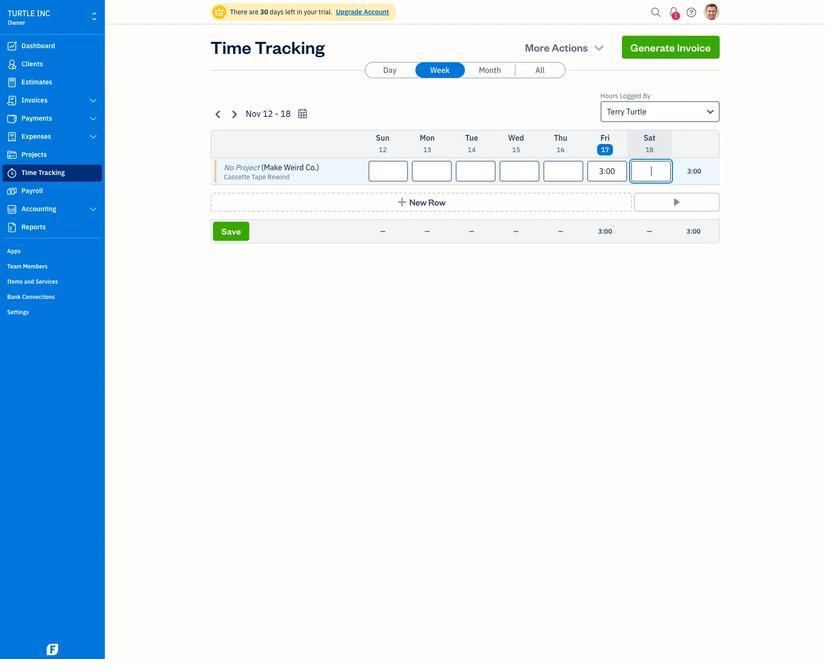 Task type: locate. For each thing, give the bounding box(es) containing it.
time tracking
[[211, 36, 325, 58], [21, 168, 65, 177]]

14
[[468, 145, 476, 154]]

)
[[317, 163, 319, 172]]

there
[[230, 8, 248, 16]]

save
[[222, 226, 241, 237]]

4 — from the left
[[514, 227, 519, 236]]

time tracking down projects link
[[21, 168, 65, 177]]

tue 14
[[466, 133, 478, 154]]

1 vertical spatial chevron large down image
[[89, 133, 98, 141]]

0 vertical spatial chevron large down image
[[89, 115, 98, 123]]

1 chevron large down image from the top
[[89, 115, 98, 123]]

chevron large down image down payments link
[[89, 133, 98, 141]]

clients
[[21, 60, 43, 68]]

money image
[[6, 186, 18, 196]]

duration text field down the sun 12
[[368, 161, 408, 182]]

go to help image
[[684, 5, 699, 19]]

reports
[[21, 223, 46, 231]]

18 right -
[[281, 108, 291, 119]]

tue
[[466, 133, 478, 143]]

in
[[297, 8, 302, 16]]

time down the there
[[211, 36, 251, 58]]

upgrade
[[336, 8, 362, 16]]

chevron large down image up reports link
[[89, 206, 98, 213]]

duration text field down 13
[[412, 161, 452, 182]]

save button
[[213, 222, 250, 241]]

wed
[[509, 133, 525, 143]]

mon
[[420, 133, 435, 143]]

payroll
[[21, 186, 43, 195]]

upgrade account link
[[334, 8, 389, 16]]

1 vertical spatial time
[[21, 168, 37, 177]]

time right timer icon
[[21, 168, 37, 177]]

0 vertical spatial time tracking
[[211, 36, 325, 58]]

12
[[263, 108, 273, 119], [379, 145, 387, 154]]

owner
[[8, 19, 25, 26]]

invoices
[[21, 96, 48, 104]]

payment image
[[6, 114, 18, 124]]

chevron large down image for expenses
[[89, 133, 98, 141]]

12 left -
[[263, 108, 273, 119]]

estimates
[[21, 78, 52, 86]]

plus image
[[397, 197, 408, 207]]

invoice
[[677, 41, 711, 54]]

sat
[[644, 133, 656, 143]]

chart image
[[6, 205, 18, 214]]

chevrondown image
[[593, 41, 606, 54]]

more actions
[[525, 41, 588, 54]]

chevron large down image up expenses link
[[89, 115, 98, 123]]

project
[[235, 163, 260, 172]]

2 duration text field from the left
[[500, 161, 540, 182]]

1 horizontal spatial duration text field
[[456, 161, 496, 182]]

day
[[384, 65, 397, 75]]

0 horizontal spatial 18
[[281, 108, 291, 119]]

3:00
[[688, 167, 702, 176], [598, 227, 613, 236], [687, 227, 701, 236]]

sun
[[376, 133, 390, 143]]

account
[[364, 8, 389, 16]]

16
[[557, 145, 565, 154]]

tracking inside main element
[[38, 168, 65, 177]]

estimates link
[[2, 74, 102, 91]]

estimate image
[[6, 78, 18, 87]]

dashboard
[[21, 41, 55, 50]]

1 vertical spatial chevron large down image
[[89, 206, 98, 213]]

main element
[[0, 0, 129, 659]]

generate invoice button
[[622, 36, 720, 59]]

duration text field down the 17
[[588, 161, 628, 182]]

4 duration text field from the left
[[631, 161, 671, 182]]

1 vertical spatial time tracking
[[21, 168, 65, 177]]

1 vertical spatial 12
[[379, 145, 387, 154]]

duration text field down '15'
[[500, 161, 540, 182]]

expense image
[[6, 132, 18, 142]]

tracking down projects link
[[38, 168, 65, 177]]

month
[[479, 65, 501, 75]]

Duration text field
[[412, 161, 452, 182], [500, 161, 540, 182], [544, 161, 584, 182], [631, 161, 671, 182]]

18
[[281, 108, 291, 119], [646, 145, 654, 154]]

tracking
[[255, 36, 325, 58], [38, 168, 65, 177]]

dashboard image
[[6, 41, 18, 51]]

Duration text field
[[368, 161, 408, 182], [456, 161, 496, 182], [588, 161, 628, 182]]

chevron large down image up payments link
[[89, 97, 98, 104]]

month link
[[466, 62, 515, 78]]

more actions button
[[517, 36, 615, 59]]

dashboard link
[[2, 38, 102, 55]]

chevron large down image
[[89, 115, 98, 123], [89, 133, 98, 141]]

0 horizontal spatial duration text field
[[368, 161, 408, 182]]

0 horizontal spatial tracking
[[38, 168, 65, 177]]

—
[[380, 227, 386, 236], [425, 227, 430, 236], [469, 227, 475, 236], [514, 227, 519, 236], [558, 227, 564, 236], [647, 227, 653, 236]]

1 chevron large down image from the top
[[89, 97, 98, 104]]

1 vertical spatial tracking
[[38, 168, 65, 177]]

tracking down left
[[255, 36, 325, 58]]

2 duration text field from the left
[[456, 161, 496, 182]]

choose a date image
[[297, 108, 308, 119]]

chevron large down image inside payments link
[[89, 115, 98, 123]]

new row button
[[211, 193, 632, 212]]

thu 16
[[554, 133, 568, 154]]

2 chevron large down image from the top
[[89, 133, 98, 141]]

terry turtle
[[607, 107, 647, 116]]

apps
[[7, 248, 21, 255]]

1 horizontal spatial 18
[[646, 145, 654, 154]]

turtle inc owner
[[8, 9, 50, 26]]

chevron large down image for invoices
[[89, 97, 98, 104]]

time
[[211, 36, 251, 58], [21, 168, 37, 177]]

make
[[264, 163, 282, 172]]

0 horizontal spatial time
[[21, 168, 37, 177]]

0 vertical spatial time
[[211, 36, 251, 58]]

0 vertical spatial 12
[[263, 108, 273, 119]]

0 horizontal spatial time tracking
[[21, 168, 65, 177]]

duration text field down the "16"
[[544, 161, 584, 182]]

12 down sun
[[379, 145, 387, 154]]

generate
[[631, 41, 675, 54]]

2 chevron large down image from the top
[[89, 206, 98, 213]]

1 vertical spatial 18
[[646, 145, 654, 154]]

connections
[[22, 293, 55, 300]]

chevron large down image
[[89, 97, 98, 104], [89, 206, 98, 213]]

duration text field down 14
[[456, 161, 496, 182]]

time tracking inside main element
[[21, 168, 65, 177]]

search image
[[649, 5, 664, 19]]

hours logged by
[[601, 92, 651, 100]]

1 — from the left
[[380, 227, 386, 236]]

0 vertical spatial chevron large down image
[[89, 97, 98, 104]]

new
[[410, 197, 427, 207]]

1 horizontal spatial tracking
[[255, 36, 325, 58]]

time tracking down 30
[[211, 36, 325, 58]]

1 horizontal spatial 12
[[379, 145, 387, 154]]

12 inside the sun 12
[[379, 145, 387, 154]]

actions
[[552, 41, 588, 54]]

2 horizontal spatial duration text field
[[588, 161, 628, 182]]

15
[[513, 145, 521, 154]]

freshbooks image
[[45, 644, 60, 655]]

team
[[7, 263, 22, 270]]

18 down sat
[[646, 145, 654, 154]]

items and services link
[[2, 274, 102, 289]]

duration text field down sat 18
[[631, 161, 671, 182]]

0 horizontal spatial 12
[[263, 108, 273, 119]]

1 button
[[667, 2, 682, 21]]

turtle
[[8, 9, 35, 18]]

expenses
[[21, 132, 51, 141]]

chevron large down image inside accounting link
[[89, 206, 98, 213]]

no project ( make weird co. ) cassette tape rewind
[[224, 163, 319, 181]]

previous week image
[[213, 109, 224, 119]]

settings
[[7, 309, 29, 316]]

3 duration text field from the left
[[544, 161, 584, 182]]

1 horizontal spatial time tracking
[[211, 36, 325, 58]]

apps link
[[2, 244, 102, 258]]



Task type: vqa. For each thing, say whether or not it's contained in the screenshot.
Generate Invoice at the top of the page
yes



Task type: describe. For each thing, give the bounding box(es) containing it.
13
[[424, 145, 432, 154]]

inc
[[37, 9, 50, 18]]

time tracking link
[[2, 165, 102, 182]]

projects link
[[2, 146, 102, 164]]

are
[[249, 8, 259, 16]]

-
[[275, 108, 279, 119]]

left
[[285, 8, 295, 16]]

logged
[[620, 92, 642, 100]]

accounting link
[[2, 201, 102, 218]]

thu
[[554, 133, 568, 143]]

1 duration text field from the left
[[368, 161, 408, 182]]

next week image
[[229, 109, 240, 119]]

bank connections
[[7, 293, 55, 300]]

hours
[[601, 92, 619, 100]]

time inside main element
[[21, 168, 37, 177]]

mon 13
[[420, 133, 435, 154]]

bank connections link
[[2, 290, 102, 304]]

start timer image
[[672, 197, 683, 207]]

2 — from the left
[[425, 227, 430, 236]]

days
[[270, 8, 284, 16]]

new row
[[410, 197, 446, 207]]

nov
[[246, 108, 261, 119]]

there are 30 days left in your trial. upgrade account
[[230, 8, 389, 16]]

accounting
[[21, 205, 56, 213]]

report image
[[6, 223, 18, 232]]

terry
[[607, 107, 625, 116]]

terry turtle button
[[601, 101, 720, 122]]

weird
[[284, 163, 304, 172]]

team members link
[[2, 259, 102, 273]]

all link
[[516, 62, 565, 78]]

payments link
[[2, 110, 102, 127]]

3 — from the left
[[469, 227, 475, 236]]

0 vertical spatial tracking
[[255, 36, 325, 58]]

all
[[536, 65, 545, 75]]

items
[[7, 278, 23, 285]]

settings link
[[2, 305, 102, 319]]

3 duration text field from the left
[[588, 161, 628, 182]]

30
[[260, 8, 268, 16]]

by
[[643, 92, 651, 100]]

sat 18
[[644, 133, 656, 154]]

your
[[304, 8, 317, 16]]

team members
[[7, 263, 48, 270]]

nov 12 - 18
[[246, 108, 291, 119]]

client image
[[6, 60, 18, 69]]

items and services
[[7, 278, 58, 285]]

fri
[[601, 133, 610, 143]]

(
[[261, 163, 264, 172]]

17
[[602, 145, 610, 154]]

projects
[[21, 150, 47, 159]]

crown image
[[214, 7, 224, 17]]

6 — from the left
[[647, 227, 653, 236]]

cassette
[[224, 173, 250, 181]]

row
[[429, 197, 446, 207]]

12 for sun
[[379, 145, 387, 154]]

members
[[23, 263, 48, 270]]

invoices link
[[2, 92, 102, 109]]

1 duration text field from the left
[[412, 161, 452, 182]]

project image
[[6, 150, 18, 160]]

1
[[675, 12, 678, 19]]

wed 15
[[509, 133, 525, 154]]

payroll link
[[2, 183, 102, 200]]

12 for nov
[[263, 108, 273, 119]]

payments
[[21, 114, 52, 123]]

and
[[24, 278, 34, 285]]

chevron large down image for accounting
[[89, 206, 98, 213]]

rewind
[[268, 173, 290, 181]]

18 inside sat 18
[[646, 145, 654, 154]]

reports link
[[2, 219, 102, 236]]

chevron large down image for payments
[[89, 115, 98, 123]]

clients link
[[2, 56, 102, 73]]

fri 17
[[601, 133, 610, 154]]

5 — from the left
[[558, 227, 564, 236]]

bank
[[7, 293, 21, 300]]

expenses link
[[2, 128, 102, 145]]

week link
[[415, 62, 465, 78]]

more
[[525, 41, 550, 54]]

trial.
[[319, 8, 333, 16]]

sun 12
[[376, 133, 390, 154]]

day link
[[365, 62, 415, 78]]

1 horizontal spatial time
[[211, 36, 251, 58]]

0 vertical spatial 18
[[281, 108, 291, 119]]

week
[[430, 65, 450, 75]]

turtle
[[627, 107, 647, 116]]

generate invoice
[[631, 41, 711, 54]]

invoice image
[[6, 96, 18, 105]]

timer image
[[6, 168, 18, 178]]



